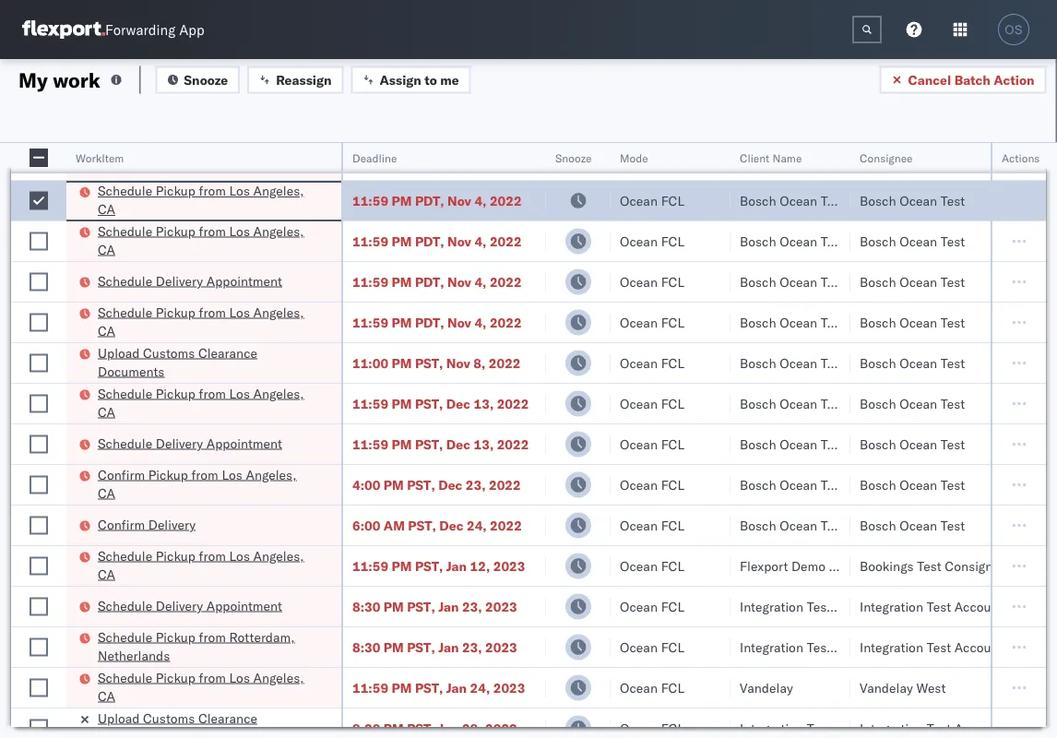 Task type: vqa. For each thing, say whether or not it's contained in the screenshot.


Task type: locate. For each thing, give the bounding box(es) containing it.
8:30 pm pst, jan 23, 2023 down 11:59 pm pst, jan 12, 2023
[[352, 598, 517, 614]]

delivery down confirm pickup from los angeles, ca
[[148, 516, 196, 532]]

11:00
[[352, 355, 388, 371]]

6:00 am pst, dec 24, 2022
[[352, 517, 522, 533]]

0 vertical spatial la
[[1045, 598, 1057, 614]]

appointment
[[206, 151, 282, 167], [206, 273, 282, 289], [206, 435, 282, 451], [206, 597, 282, 614]]

angeles, for second schedule pickup from los angeles, ca button from the bottom of the page
[[253, 548, 304, 564]]

dec up 6:00 am pst, dec 24, 2022
[[438, 477, 463, 493]]

5 ca from the top
[[98, 485, 115, 501]]

23, down 12,
[[462, 598, 482, 614]]

test
[[821, 152, 845, 168], [941, 152, 965, 168], [821, 192, 845, 209], [941, 192, 965, 209], [821, 233, 845, 249], [941, 233, 965, 249], [821, 274, 845, 290], [941, 274, 965, 290], [821, 314, 845, 330], [941, 314, 965, 330], [821, 355, 845, 371], [941, 355, 965, 371], [821, 395, 845, 411], [941, 395, 965, 411], [821, 436, 845, 452], [941, 436, 965, 452], [821, 477, 845, 493], [941, 477, 965, 493], [821, 517, 845, 533], [941, 517, 965, 533], [917, 558, 942, 574], [927, 598, 951, 614], [927, 639, 951, 655], [927, 720, 951, 736]]

appointment for 2nd schedule delivery appointment link
[[206, 273, 282, 289]]

customs inside button
[[143, 345, 195, 361]]

pickup inside schedule pickup from rotterdam, netherlands
[[156, 629, 196, 645]]

schedule delivery appointment link
[[98, 150, 282, 168], [98, 272, 282, 290], [98, 434, 282, 453], [98, 596, 282, 615]]

8:30 down "11:59 pm pst, jan 24, 2023"
[[352, 720, 380, 736]]

batch
[[955, 72, 991, 88]]

3 schedule pickup from los angeles, ca from the top
[[98, 304, 304, 339]]

bosch ocean test
[[740, 152, 845, 168], [860, 152, 965, 168], [740, 192, 845, 209], [860, 192, 965, 209], [740, 233, 845, 249], [860, 233, 965, 249], [740, 274, 845, 290], [860, 274, 965, 290], [740, 314, 845, 330], [860, 314, 965, 330], [740, 355, 845, 371], [860, 355, 965, 371], [740, 395, 845, 411], [860, 395, 965, 411], [740, 436, 845, 452], [860, 436, 965, 452], [740, 477, 845, 493], [860, 477, 965, 493], [740, 517, 845, 533], [860, 517, 965, 533]]

los for 3rd schedule pickup from los angeles, ca button
[[229, 304, 250, 320]]

11:00 pm pst, nov 8, 2022
[[352, 355, 521, 371]]

1 la from the top
[[1045, 598, 1057, 614]]

0 vertical spatial confirm
[[98, 466, 145, 483]]

3 11:59 from the top
[[352, 233, 388, 249]]

2 integration test account - karl la from the top
[[860, 639, 1057, 655]]

upload customs clearance documents
[[98, 345, 257, 379], [98, 710, 257, 738]]

dec
[[446, 395, 471, 411], [446, 436, 471, 452], [438, 477, 463, 493], [439, 517, 464, 533]]

1 vertical spatial upload
[[98, 710, 140, 726]]

schedule delivery appointment link down 'snooze' button
[[98, 150, 282, 168]]

customs
[[143, 345, 195, 361], [143, 710, 195, 726]]

4 11:59 pm pdt, nov 4, 2022 from the top
[[352, 274, 522, 290]]

0 vertical spatial upload customs clearance documents link
[[98, 344, 317, 381]]

9 fcl from the top
[[661, 477, 685, 493]]

schedule pickup from los angeles, ca for sixth schedule pickup from los angeles, ca button from the top of the page
[[98, 669, 304, 704]]

4,
[[475, 152, 487, 168], [475, 192, 487, 209], [475, 233, 487, 249], [475, 274, 487, 290], [475, 314, 487, 330]]

1 vertical spatial clearance
[[198, 710, 257, 726]]

integration down bookings
[[860, 598, 924, 614]]

angeles,
[[253, 183, 304, 199], [253, 223, 304, 239], [253, 304, 304, 320], [253, 385, 304, 401], [246, 466, 297, 483], [253, 548, 304, 564], [253, 669, 304, 685]]

pst, for 1st schedule delivery appointment link from the bottom
[[407, 598, 435, 614]]

confirm inside confirm pickup from los angeles, ca
[[98, 466, 145, 483]]

fcl
[[661, 152, 685, 168], [661, 192, 685, 209], [661, 233, 685, 249], [661, 274, 685, 290], [661, 314, 685, 330], [661, 355, 685, 371], [661, 395, 685, 411], [661, 436, 685, 452], [661, 477, 685, 493], [661, 517, 685, 533], [661, 558, 685, 574], [661, 598, 685, 614], [661, 639, 685, 655], [661, 679, 685, 696], [661, 720, 685, 736]]

1 vertical spatial la
[[1045, 639, 1057, 655]]

ca for "schedule pickup from los angeles, ca" link corresponding to 1st schedule pickup from los angeles, ca button
[[98, 201, 115, 217]]

consignee
[[860, 151, 913, 165], [829, 558, 891, 574], [945, 558, 1007, 574]]

pst, up 6:00 am pst, dec 24, 2022
[[407, 477, 435, 493]]

0 vertical spatial 23,
[[466, 477, 486, 493]]

angeles, for 3rd schedule pickup from los angeles, ca button
[[253, 304, 304, 320]]

2 documents from the top
[[98, 728, 165, 738]]

3 4, from the top
[[475, 233, 487, 249]]

1 vertical spatial 24,
[[470, 679, 490, 696]]

west
[[916, 679, 946, 696]]

3 schedule delivery appointment from the top
[[98, 435, 282, 451]]

1 appointment from the top
[[206, 151, 282, 167]]

2 8:30 from the top
[[352, 639, 380, 655]]

0 vertical spatial 24,
[[467, 517, 487, 533]]

1 karl from the top
[[1018, 598, 1042, 614]]

schedule delivery appointment up schedule pickup from rotterdam, netherlands
[[98, 597, 282, 614]]

fcl for 3rd schedule delivery appointment link from the top of the page
[[661, 436, 685, 452]]

5 schedule pickup from los angeles, ca from the top
[[98, 548, 304, 582]]

schedule delivery appointment button up schedule pickup from rotterdam, netherlands
[[98, 596, 282, 617]]

0 vertical spatial 13,
[[474, 395, 494, 411]]

dec for schedule delivery appointment
[[446, 436, 471, 452]]

action
[[994, 72, 1035, 88]]

nov for 3rd schedule pickup from los angeles, ca button
[[447, 314, 471, 330]]

2023 down 12,
[[485, 598, 517, 614]]

dec up 4:00 pm pst, dec 23, 2022
[[446, 436, 471, 452]]

23, up 6:00 am pst, dec 24, 2022
[[466, 477, 486, 493]]

1 8:30 pm pst, jan 23, 2023 from the top
[[352, 598, 517, 614]]

confirm down confirm pickup from los angeles, ca
[[98, 516, 145, 532]]

0 horizontal spatial vandelay
[[740, 679, 793, 696]]

24, up 12,
[[467, 517, 487, 533]]

integration down vandelay west
[[860, 720, 924, 736]]

8:30 for schedule pickup from rotterdam, netherlands
[[352, 639, 380, 655]]

ca for second schedule pickup from los angeles, ca button from the bottom of the page's "schedule pickup from los angeles, ca" link
[[98, 566, 115, 582]]

0 vertical spatial account
[[955, 598, 1003, 614]]

schedule pickup from los angeles, ca link
[[98, 182, 317, 219], [98, 222, 317, 259], [98, 303, 317, 340], [98, 384, 317, 421], [98, 547, 317, 584], [98, 668, 317, 705]]

2 schedule delivery appointment link from the top
[[98, 272, 282, 290]]

2 vertical spatial account
[[955, 720, 1003, 736]]

0 vertical spatial clearance
[[198, 345, 257, 361]]

schedule pickup from los angeles, ca
[[98, 183, 304, 217], [98, 223, 304, 257], [98, 304, 304, 339], [98, 385, 304, 420], [98, 548, 304, 582], [98, 669, 304, 704]]

delivery up upload customs clearance documents button
[[156, 273, 203, 289]]

3 ca from the top
[[98, 322, 115, 339]]

2 vertical spatial 8:30
[[352, 720, 380, 736]]

11:59 pm pst, jan 24, 2023
[[352, 679, 525, 696]]

pickup
[[156, 183, 196, 199], [156, 223, 196, 239], [156, 304, 196, 320], [156, 385, 196, 401], [148, 466, 188, 483], [156, 548, 196, 564], [156, 629, 196, 645], [156, 669, 196, 685]]

ocean fcl for 1st 'upload customs clearance documents' link from the top of the page
[[620, 355, 685, 371]]

clearance for 1st 'upload customs clearance documents' link from the bottom
[[198, 710, 257, 726]]

customs for 1st 'upload customs clearance documents' link from the top of the page
[[143, 345, 195, 361]]

2 - from the top
[[1007, 639, 1015, 655]]

23, up "11:59 pm pst, jan 24, 2023"
[[462, 639, 482, 655]]

actions
[[1002, 151, 1040, 165]]

1 vandelay from the left
[[740, 679, 793, 696]]

0 vertical spatial integration
[[860, 598, 924, 614]]

1 vertical spatial integration test account - karl la
[[860, 639, 1057, 655]]

schedule delivery appointment button down 'snooze' button
[[98, 150, 282, 170]]

integration for schedule delivery appointment
[[860, 598, 924, 614]]

upload customs clearance documents button
[[98, 344, 317, 382]]

2023 up 8:30 pm pst, jan 28, 2023
[[493, 679, 525, 696]]

13, up 4:00 pm pst, dec 23, 2022
[[474, 436, 494, 452]]

3 schedule delivery appointment button from the top
[[98, 434, 282, 454]]

11:59 pm pst, dec 13, 2022 for schedule delivery appointment
[[352, 436, 529, 452]]

2 schedule pickup from los angeles, ca from the top
[[98, 223, 304, 257]]

13 fcl from the top
[[661, 639, 685, 655]]

2 schedule pickup from los angeles, ca link from the top
[[98, 222, 317, 259]]

1 vertical spatial documents
[[98, 728, 165, 738]]

pst, up "11:59 pm pst, jan 24, 2023"
[[407, 639, 435, 655]]

11 fcl from the top
[[661, 558, 685, 574]]

1 account from the top
[[955, 598, 1003, 614]]

integration test account - karl la down "bookings test consignee"
[[860, 598, 1057, 614]]

dec down 11:00 pm pst, nov 8, 2022
[[446, 395, 471, 411]]

schedule delivery appointment button up confirm pickup from los angeles, ca
[[98, 434, 282, 454]]

8:30 pm pst, jan 23, 2023
[[352, 598, 517, 614], [352, 639, 517, 655]]

2 la from the top
[[1045, 639, 1057, 655]]

los inside confirm pickup from los angeles, ca
[[222, 466, 242, 483]]

jan up "11:59 pm pst, jan 24, 2023"
[[438, 639, 459, 655]]

vandelay
[[740, 679, 793, 696], [860, 679, 913, 696]]

fcl for 1st 'upload customs clearance documents' link from the top of the page
[[661, 355, 685, 371]]

13, for schedule delivery appointment
[[474, 436, 494, 452]]

fcl for "schedule pickup from los angeles, ca" link for sixth schedule pickup from los angeles, ca button from the top of the page
[[661, 679, 685, 696]]

3 11:59 pm pdt, nov 4, 2022 from the top
[[352, 233, 522, 249]]

2 11:59 pm pst, dec 13, 2022 from the top
[[352, 436, 529, 452]]

None checkbox
[[30, 149, 48, 167], [30, 232, 48, 250], [30, 273, 48, 291], [30, 354, 48, 372], [30, 394, 48, 413], [30, 516, 48, 535], [30, 597, 48, 616], [30, 638, 48, 656], [30, 149, 48, 167], [30, 232, 48, 250], [30, 273, 48, 291], [30, 354, 48, 372], [30, 394, 48, 413], [30, 516, 48, 535], [30, 597, 48, 616], [30, 638, 48, 656]]

2 karl from the top
[[1018, 639, 1042, 655]]

deadline
[[352, 151, 397, 165]]

angeles, inside confirm pickup from los angeles, ca
[[246, 466, 297, 483]]

delivery
[[156, 151, 203, 167], [156, 273, 203, 289], [156, 435, 203, 451], [148, 516, 196, 532], [156, 597, 203, 614]]

2 8:30 pm pst, jan 23, 2023 from the top
[[352, 639, 517, 655]]

ocean fcl
[[620, 152, 685, 168], [620, 192, 685, 209], [620, 233, 685, 249], [620, 274, 685, 290], [620, 314, 685, 330], [620, 355, 685, 371], [620, 395, 685, 411], [620, 436, 685, 452], [620, 477, 685, 493], [620, 517, 685, 533], [620, 558, 685, 574], [620, 598, 685, 614], [620, 639, 685, 655], [620, 679, 685, 696], [620, 720, 685, 736]]

4, for second the "schedule delivery appointment" button from the top of the page
[[475, 274, 487, 290]]

2 11:59 from the top
[[352, 192, 388, 209]]

2 customs from the top
[[143, 710, 195, 726]]

2 vertical spatial 23,
[[462, 639, 482, 655]]

2 vertical spatial karl
[[1018, 720, 1042, 736]]

2023 for second schedule pickup from los angeles, ca button from the bottom of the page's "schedule pickup from los angeles, ca" link
[[493, 558, 525, 574]]

4 schedule delivery appointment from the top
[[98, 597, 282, 614]]

fcl for 5th schedule pickup from los angeles, ca button from the bottom's "schedule pickup from los angeles, ca" link
[[661, 233, 685, 249]]

1 vertical spatial 23,
[[462, 598, 482, 614]]

2022 for 5th schedule pickup from los angeles, ca button from the bottom
[[490, 233, 522, 249]]

2 fcl from the top
[[661, 192, 685, 209]]

schedule
[[98, 151, 152, 167], [98, 183, 152, 199], [98, 223, 152, 239], [98, 273, 152, 289], [98, 304, 152, 320], [98, 385, 152, 401], [98, 435, 152, 451], [98, 548, 152, 564], [98, 597, 152, 614], [98, 629, 152, 645], [98, 669, 152, 685]]

11:59 pm pdt, nov 4, 2022 for 2nd schedule delivery appointment link
[[352, 274, 522, 290]]

9 ocean fcl from the top
[[620, 477, 685, 493]]

pst, for "schedule pickup from los angeles, ca" link for sixth schedule pickup from los angeles, ca button from the top of the page
[[415, 679, 443, 696]]

consignee down cancel
[[860, 151, 913, 165]]

ocean fcl for 1st schedule delivery appointment link from the bottom
[[620, 598, 685, 614]]

integration test account - karl la for schedule delivery appointment
[[860, 598, 1057, 614]]

0 vertical spatial karl
[[1018, 598, 1042, 614]]

pst, left 8,
[[415, 355, 443, 371]]

2 vertical spatial integration
[[860, 720, 924, 736]]

24, for 2023
[[470, 679, 490, 696]]

pst, up 8:30 pm pst, jan 28, 2023
[[415, 679, 443, 696]]

1 clearance from the top
[[198, 345, 257, 361]]

None checkbox
[[30, 151, 48, 169], [30, 191, 48, 210], [30, 313, 48, 332], [30, 435, 48, 453], [30, 476, 48, 494], [30, 557, 48, 575], [30, 679, 48, 697], [30, 719, 48, 738], [30, 151, 48, 169], [30, 191, 48, 210], [30, 313, 48, 332], [30, 435, 48, 453], [30, 476, 48, 494], [30, 557, 48, 575], [30, 679, 48, 697], [30, 719, 48, 738]]

bosch
[[740, 152, 776, 168], [860, 152, 896, 168], [740, 192, 776, 209], [860, 192, 896, 209], [740, 233, 776, 249], [860, 233, 896, 249], [740, 274, 776, 290], [860, 274, 896, 290], [740, 314, 776, 330], [860, 314, 896, 330], [740, 355, 776, 371], [860, 355, 896, 371], [740, 395, 776, 411], [860, 395, 896, 411], [740, 436, 776, 452], [860, 436, 896, 452], [740, 477, 776, 493], [860, 477, 896, 493], [740, 517, 776, 533], [860, 517, 896, 533]]

13, down 8,
[[474, 395, 494, 411]]

schedule delivery appointment link up upload customs clearance documents button
[[98, 272, 282, 290]]

jan
[[446, 558, 467, 574], [438, 598, 459, 614], [438, 639, 459, 655], [446, 679, 467, 696], [438, 720, 459, 736]]

11:59 pm pdt, nov 4, 2022 for 4th schedule delivery appointment link from the bottom
[[352, 152, 522, 168]]

fcl for 4th schedule delivery appointment link from the bottom
[[661, 152, 685, 168]]

pst, for schedule pickup from rotterdam, netherlands link
[[407, 639, 435, 655]]

1 vertical spatial 8:30 pm pst, jan 23, 2023
[[352, 639, 517, 655]]

assign to me button
[[351, 66, 471, 94]]

cancel batch action
[[908, 72, 1035, 88]]

8:30 up "11:59 pm pst, jan 24, 2023"
[[352, 639, 380, 655]]

appointment up rotterdam,
[[206, 597, 282, 614]]

angeles, for fourth schedule pickup from los angeles, ca button from the top
[[253, 385, 304, 401]]

13, for schedule pickup from los angeles, ca
[[474, 395, 494, 411]]

0 horizontal spatial snooze
[[184, 72, 228, 88]]

1 upload customs clearance documents from the top
[[98, 345, 257, 379]]

4 ocean fcl from the top
[[620, 274, 685, 290]]

consignee right demo
[[829, 558, 891, 574]]

snooze left mode
[[555, 151, 592, 165]]

0 vertical spatial 8:30
[[352, 598, 380, 614]]

3 appointment from the top
[[206, 435, 282, 451]]

1 vertical spatial 11:59 pm pst, dec 13, 2022
[[352, 436, 529, 452]]

11:59 pm pst, dec 13, 2022 down 11:00 pm pst, nov 8, 2022
[[352, 395, 529, 411]]

1 schedule delivery appointment from the top
[[98, 151, 282, 167]]

11:59 pm pst, dec 13, 2022
[[352, 395, 529, 411], [352, 436, 529, 452]]

8:30 down 6:00
[[352, 598, 380, 614]]

None text field
[[852, 16, 882, 43]]

clearance
[[198, 345, 257, 361], [198, 710, 257, 726]]

2 integration from the top
[[860, 639, 924, 655]]

13,
[[474, 395, 494, 411], [474, 436, 494, 452]]

assign
[[380, 72, 421, 88]]

4 4, from the top
[[475, 274, 487, 290]]

4 schedule pickup from los angeles, ca from the top
[[98, 385, 304, 420]]

11:59 pm pst, dec 13, 2022 up 4:00 pm pst, dec 23, 2022
[[352, 436, 529, 452]]

upload customs clearance documents link
[[98, 344, 317, 381], [98, 709, 317, 738]]

2 schedule delivery appointment button from the top
[[98, 272, 282, 292]]

mode
[[620, 151, 648, 165]]

integration up vandelay west
[[860, 639, 924, 655]]

delivery for first the "schedule delivery appointment" button from the bottom of the page
[[156, 597, 203, 614]]

cancel
[[908, 72, 951, 88]]

1 vertical spatial -
[[1007, 639, 1015, 655]]

account for schedule delivery appointment
[[955, 598, 1003, 614]]

schedule delivery appointment up confirm pickup from los angeles, ca
[[98, 435, 282, 451]]

5 4, from the top
[[475, 314, 487, 330]]

1 customs from the top
[[143, 345, 195, 361]]

0 vertical spatial upload customs clearance documents
[[98, 345, 257, 379]]

appointment for 4th schedule delivery appointment link from the bottom
[[206, 151, 282, 167]]

vandelay for vandelay west
[[860, 679, 913, 696]]

nov
[[447, 152, 471, 168], [447, 192, 471, 209], [447, 233, 471, 249], [447, 274, 471, 290], [447, 314, 471, 330], [446, 355, 470, 371]]

client name button
[[731, 147, 832, 165]]

jan left 12,
[[446, 558, 467, 574]]

la
[[1045, 598, 1057, 614], [1045, 639, 1057, 655], [1045, 720, 1057, 736]]

8:30
[[352, 598, 380, 614], [352, 639, 380, 655], [352, 720, 380, 736]]

1 integration test account - karl la from the top
[[860, 598, 1057, 614]]

8 schedule from the top
[[98, 548, 152, 564]]

2023 for 1st schedule delivery appointment link from the bottom
[[485, 598, 517, 614]]

13 ocean fcl from the top
[[620, 639, 685, 655]]

schedule pickup from los angeles, ca link for second schedule pickup from los angeles, ca button from the bottom of the page
[[98, 547, 317, 584]]

1 vertical spatial 8:30
[[352, 639, 380, 655]]

24,
[[467, 517, 487, 533], [470, 679, 490, 696]]

2023 right 12,
[[493, 558, 525, 574]]

schedule delivery appointment button
[[98, 150, 282, 170], [98, 272, 282, 292], [98, 434, 282, 454], [98, 596, 282, 617]]

nov for 5th schedule pickup from los angeles, ca button from the bottom
[[447, 233, 471, 249]]

fle
[[1044, 151, 1057, 165]]

schedule delivery appointment
[[98, 151, 282, 167], [98, 273, 282, 289], [98, 435, 282, 451], [98, 597, 282, 614]]

12 fcl from the top
[[661, 598, 685, 614]]

1 horizontal spatial snooze
[[555, 151, 592, 165]]

pdt,
[[415, 152, 444, 168], [415, 192, 444, 209], [415, 233, 444, 249], [415, 274, 444, 290], [415, 314, 444, 330]]

1 vertical spatial karl
[[1018, 639, 1042, 655]]

ocean
[[620, 152, 658, 168], [780, 152, 818, 168], [900, 152, 938, 168], [620, 192, 658, 209], [780, 192, 818, 209], [900, 192, 938, 209], [620, 233, 658, 249], [780, 233, 818, 249], [900, 233, 938, 249], [620, 274, 658, 290], [780, 274, 818, 290], [900, 274, 938, 290], [620, 314, 658, 330], [780, 314, 818, 330], [900, 314, 938, 330], [620, 355, 658, 371], [780, 355, 818, 371], [900, 355, 938, 371], [620, 395, 658, 411], [780, 395, 818, 411], [900, 395, 938, 411], [620, 436, 658, 452], [780, 436, 818, 452], [900, 436, 938, 452], [620, 477, 658, 493], [780, 477, 818, 493], [900, 477, 938, 493], [620, 517, 658, 533], [780, 517, 818, 533], [900, 517, 938, 533], [620, 558, 658, 574], [620, 598, 658, 614], [620, 639, 658, 655], [620, 679, 658, 696], [620, 720, 658, 736]]

1 vertical spatial upload customs clearance documents link
[[98, 709, 317, 738]]

work
[[53, 67, 100, 92]]

3 ocean fcl from the top
[[620, 233, 685, 249]]

ocean fcl for 2nd schedule delivery appointment link
[[620, 274, 685, 290]]

1 schedule pickup from los angeles, ca from the top
[[98, 183, 304, 217]]

ocean fcl for second schedule pickup from los angeles, ca button from the bottom of the page's "schedule pickup from los angeles, ca" link
[[620, 558, 685, 574]]

2 vertical spatial la
[[1045, 720, 1057, 736]]

ca
[[98, 201, 115, 217], [98, 241, 115, 257], [98, 322, 115, 339], [98, 404, 115, 420], [98, 485, 115, 501], [98, 566, 115, 582], [98, 688, 115, 704]]

1 11:59 pm pst, dec 13, 2022 from the top
[[352, 395, 529, 411]]

confirm for confirm delivery
[[98, 516, 145, 532]]

0 vertical spatial -
[[1007, 598, 1015, 614]]

6 schedule pickup from los angeles, ca link from the top
[[98, 668, 317, 705]]

schedule delivery appointment link up confirm pickup from los angeles, ca
[[98, 434, 282, 453]]

0 vertical spatial upload
[[98, 345, 140, 361]]

from for confirm pickup from los angeles, ca button
[[191, 466, 218, 483]]

5 11:59 pm pdt, nov 4, 2022 from the top
[[352, 314, 522, 330]]

0 vertical spatial 8:30 pm pst, jan 23, 2023
[[352, 598, 517, 614]]

dec up 11:59 pm pst, jan 12, 2023
[[439, 517, 464, 533]]

23, for los
[[466, 477, 486, 493]]

7 schedule from the top
[[98, 435, 152, 451]]

appointment up confirm pickup from los angeles, ca link
[[206, 435, 282, 451]]

8 fcl from the top
[[661, 436, 685, 452]]

jan down 11:59 pm pst, jan 12, 2023
[[438, 598, 459, 614]]

5 ocean fcl from the top
[[620, 314, 685, 330]]

1 vertical spatial confirm
[[98, 516, 145, 532]]

vandelay west
[[860, 679, 946, 696]]

integration test account - karl la up west at the bottom
[[860, 639, 1057, 655]]

pm
[[392, 152, 412, 168], [392, 192, 412, 209], [392, 233, 412, 249], [392, 274, 412, 290], [392, 314, 412, 330], [392, 355, 412, 371], [392, 395, 412, 411], [392, 436, 412, 452], [384, 477, 404, 493], [392, 558, 412, 574], [384, 598, 404, 614], [384, 639, 404, 655], [392, 679, 412, 696], [384, 720, 404, 736]]

1 8:30 from the top
[[352, 598, 380, 614]]

pst, down 6:00 am pst, dec 24, 2022
[[415, 558, 443, 574]]

1 vertical spatial account
[[955, 639, 1003, 655]]

2 clearance from the top
[[198, 710, 257, 726]]

schedule delivery appointment up upload customs clearance documents button
[[98, 273, 282, 289]]

8:30 pm pst, jan 28, 2023
[[352, 720, 517, 736]]

8:30 pm pst, jan 23, 2023 up "11:59 pm pst, jan 24, 2023"
[[352, 639, 517, 655]]

8,
[[474, 355, 486, 371]]

resize handle column header
[[44, 143, 66, 738], [319, 143, 341, 738], [524, 143, 546, 738], [589, 143, 611, 738], [709, 143, 731, 738], [828, 143, 851, 738], [1013, 143, 1035, 738], [1024, 143, 1046, 738]]

2022 for upload customs clearance documents button
[[489, 355, 521, 371]]

confirm delivery link
[[98, 515, 196, 534]]

6:00
[[352, 517, 380, 533]]

0 vertical spatial 11:59 pm pst, dec 13, 2022
[[352, 395, 529, 411]]

4, for 1st the "schedule delivery appointment" button from the top of the page
[[475, 152, 487, 168]]

delivery up schedule pickup from rotterdam, netherlands
[[156, 597, 203, 614]]

schedule pickup from rotterdam, netherlands button
[[98, 628, 317, 667]]

from inside schedule pickup from rotterdam, netherlands
[[199, 629, 226, 645]]

pst, down 11:59 pm pst, jan 12, 2023
[[407, 598, 435, 614]]

1 vertical spatial 13,
[[474, 436, 494, 452]]

schedule pickup from los angeles, ca link for 3rd schedule pickup from los angeles, ca button
[[98, 303, 317, 340]]

flexport demo consignee
[[740, 558, 891, 574]]

1 vertical spatial integration
[[860, 639, 924, 655]]

11:59
[[352, 152, 388, 168], [352, 192, 388, 209], [352, 233, 388, 249], [352, 274, 388, 290], [352, 314, 388, 330], [352, 395, 388, 411], [352, 436, 388, 452], [352, 558, 388, 574], [352, 679, 388, 696]]

1 vertical spatial upload customs clearance documents
[[98, 710, 257, 738]]

2023 for "schedule pickup from los angeles, ca" link for sixth schedule pickup from los angeles, ca button from the top of the page
[[493, 679, 525, 696]]

28,
[[462, 720, 482, 736]]

2 ca from the top
[[98, 241, 115, 257]]

from
[[199, 183, 226, 199], [199, 223, 226, 239], [199, 304, 226, 320], [199, 385, 226, 401], [191, 466, 218, 483], [199, 548, 226, 564], [199, 629, 226, 645], [199, 669, 226, 685]]

schedule pickup from los angeles, ca link for 1st schedule pickup from los angeles, ca button
[[98, 182, 317, 219]]

0 vertical spatial documents
[[98, 363, 165, 379]]

snooze down app
[[184, 72, 228, 88]]

documents inside button
[[98, 363, 165, 379]]

clearance inside button
[[198, 345, 257, 361]]

from for sixth schedule pickup from los angeles, ca button from the top of the page
[[199, 669, 226, 685]]

1 ca from the top
[[98, 201, 115, 217]]

schedule pickup from los angeles, ca button
[[98, 182, 317, 220], [98, 222, 317, 261], [98, 303, 317, 342], [98, 384, 317, 423], [98, 547, 317, 585], [98, 668, 317, 707]]

1 vertical spatial customs
[[143, 710, 195, 726]]

11:59 pm pdt, nov 4, 2022
[[352, 152, 522, 168], [352, 192, 522, 209], [352, 233, 522, 249], [352, 274, 522, 290], [352, 314, 522, 330]]

0 vertical spatial snooze
[[184, 72, 228, 88]]

0 vertical spatial customs
[[143, 345, 195, 361]]

pst, up 4:00 pm pst, dec 23, 2022
[[415, 436, 443, 452]]

3 - from the top
[[1007, 720, 1015, 736]]

4, for 5th schedule pickup from los angeles, ca button from the bottom
[[475, 233, 487, 249]]

los for second schedule pickup from los angeles, ca button from the bottom of the page
[[229, 548, 250, 564]]

2022 for confirm pickup from los angeles, ca button
[[489, 477, 521, 493]]

1 schedule delivery appointment button from the top
[[98, 150, 282, 170]]

ca inside confirm pickup from los angeles, ca
[[98, 485, 115, 501]]

ocean fcl for 3rd schedule delivery appointment link from the top of the page
[[620, 436, 685, 452]]

schedule delivery appointment link up schedule pickup from rotterdam, netherlands
[[98, 596, 282, 615]]

appointment down 'snooze' button
[[206, 151, 282, 167]]

schedule delivery appointment button up upload customs clearance documents button
[[98, 272, 282, 292]]

1 horizontal spatial vandelay
[[860, 679, 913, 696]]

3 schedule delivery appointment link from the top
[[98, 434, 282, 453]]

pst, down 11:00 pm pst, nov 8, 2022
[[415, 395, 443, 411]]

2023 up "11:59 pm pst, jan 24, 2023"
[[485, 639, 517, 655]]

los
[[229, 183, 250, 199], [229, 223, 250, 239], [229, 304, 250, 320], [229, 385, 250, 401], [222, 466, 242, 483], [229, 548, 250, 564], [229, 669, 250, 685]]

confirm up confirm delivery
[[98, 466, 145, 483]]

karl for schedule pickup from rotterdam, netherlands
[[1018, 639, 1042, 655]]

pst, for 3rd schedule delivery appointment link from the top of the page
[[415, 436, 443, 452]]

8 ocean fcl from the top
[[620, 436, 685, 452]]

1 resize handle column header from the left
[[44, 143, 66, 738]]

pst,
[[415, 355, 443, 371], [415, 395, 443, 411], [415, 436, 443, 452], [407, 477, 435, 493], [408, 517, 436, 533], [415, 558, 443, 574], [407, 598, 435, 614], [407, 639, 435, 655], [415, 679, 443, 696], [407, 720, 435, 736]]

appointment up upload customs clearance documents button
[[206, 273, 282, 289]]

2 confirm from the top
[[98, 516, 145, 532]]

snooze inside button
[[184, 72, 228, 88]]

2 vertical spatial -
[[1007, 720, 1015, 736]]

5 schedule pickup from los angeles, ca link from the top
[[98, 547, 317, 584]]

1 13, from the top
[[474, 395, 494, 411]]

consignee right bookings
[[945, 558, 1007, 574]]

upload inside button
[[98, 345, 140, 361]]

from for second schedule pickup from los angeles, ca button from the bottom of the page
[[199, 548, 226, 564]]

1 fcl from the top
[[661, 152, 685, 168]]

1 schedule pickup from los angeles, ca link from the top
[[98, 182, 317, 219]]

24, up 28,
[[470, 679, 490, 696]]

documents
[[98, 363, 165, 379], [98, 728, 165, 738]]

2 vertical spatial integration test account - karl la
[[860, 720, 1057, 736]]

5 fcl from the top
[[661, 314, 685, 330]]

0 vertical spatial integration test account - karl la
[[860, 598, 1057, 614]]

schedule delivery appointment for 1st schedule delivery appointment link from the bottom
[[98, 597, 282, 614]]

netherlands
[[98, 647, 170, 663]]

from inside confirm pickup from los angeles, ca
[[191, 466, 218, 483]]

1 - from the top
[[1007, 598, 1015, 614]]

1 11:59 from the top
[[352, 152, 388, 168]]

delivery right workitem
[[156, 151, 203, 167]]

workitem button
[[66, 147, 323, 165]]

integration test account - karl la down west at the bottom
[[860, 720, 1057, 736]]

schedule delivery appointment down 'snooze' button
[[98, 151, 282, 167]]

schedule inside schedule pickup from rotterdam, netherlands
[[98, 629, 152, 645]]

delivery up confirm pickup from los angeles, ca
[[156, 435, 203, 451]]

11:59 pm pst, jan 12, 2023
[[352, 558, 525, 574]]

account
[[955, 598, 1003, 614], [955, 639, 1003, 655], [955, 720, 1003, 736]]

2 schedule from the top
[[98, 183, 152, 199]]

confirm
[[98, 466, 145, 483], [98, 516, 145, 532]]

2 appointment from the top
[[206, 273, 282, 289]]



Task type: describe. For each thing, give the bounding box(es) containing it.
reassign
[[276, 72, 332, 88]]

from for schedule pickup from rotterdam, netherlands button
[[199, 629, 226, 645]]

ca for "schedule pickup from los angeles, ca" link for 3rd schedule pickup from los angeles, ca button
[[98, 322, 115, 339]]

6 resize handle column header from the left
[[828, 143, 851, 738]]

4 schedule delivery appointment button from the top
[[98, 596, 282, 617]]

integration test account - karl la for schedule pickup from rotterdam, netherlands
[[860, 639, 1057, 655]]

3 integration from the top
[[860, 720, 924, 736]]

me
[[440, 72, 459, 88]]

los for sixth schedule pickup from los angeles, ca button from the top of the page
[[229, 669, 250, 685]]

8 resize handle column header from the left
[[1024, 143, 1046, 738]]

ocean fcl for schedule pickup from rotterdam, netherlands link
[[620, 639, 685, 655]]

schedule delivery appointment for 2nd schedule delivery appointment link
[[98, 273, 282, 289]]

vandelay for vandelay
[[740, 679, 793, 696]]

fle button
[[1035, 147, 1057, 165]]

upload customs clearance documents inside button
[[98, 345, 257, 379]]

rotterdam,
[[229, 629, 295, 645]]

3 la from the top
[[1045, 720, 1057, 736]]

consignee for flexport demo consignee
[[829, 558, 891, 574]]

4:00 pm pst, dec 23, 2022
[[352, 477, 521, 493]]

dec for confirm pickup from los angeles, ca
[[438, 477, 463, 493]]

bookings test consignee
[[860, 558, 1007, 574]]

2022 for 3rd schedule pickup from los angeles, ca button
[[490, 314, 522, 330]]

1 upload customs clearance documents link from the top
[[98, 344, 317, 381]]

24, for 2022
[[467, 517, 487, 533]]

ca for 5th schedule pickup from los angeles, ca button from the bottom's "schedule pickup from los angeles, ca" link
[[98, 241, 115, 257]]

ocean fcl for 4th schedule delivery appointment link from the bottom
[[620, 152, 685, 168]]

consignee inside consignee button
[[860, 151, 913, 165]]

documents for 1st 'upload customs clearance documents' link from the bottom
[[98, 728, 165, 738]]

schedule pickup from rotterdam, netherlands link
[[98, 628, 317, 665]]

account for schedule pickup from rotterdam, netherlands
[[955, 639, 1003, 655]]

11 schedule from the top
[[98, 669, 152, 685]]

dec for schedule pickup from los angeles, ca
[[446, 395, 471, 411]]

2023 for schedule pickup from rotterdam, netherlands link
[[485, 639, 517, 655]]

4 11:59 from the top
[[352, 274, 388, 290]]

la for schedule pickup from rotterdam, netherlands
[[1045, 639, 1057, 655]]

2 resize handle column header from the left
[[319, 143, 341, 738]]

4 schedule delivery appointment link from the top
[[98, 596, 282, 615]]

integration for schedule pickup from rotterdam, netherlands
[[860, 639, 924, 655]]

9 11:59 from the top
[[352, 679, 388, 696]]

upload for 1st 'upload customs clearance documents' link from the bottom
[[98, 710, 140, 726]]

2 pdt, from the top
[[415, 192, 444, 209]]

fcl for 2nd schedule delivery appointment link
[[661, 274, 685, 290]]

schedule pickup from los angeles, ca for 3rd schedule pickup from los angeles, ca button
[[98, 304, 304, 339]]

- for schedule delivery appointment
[[1007, 598, 1015, 614]]

jan up 28,
[[446, 679, 467, 696]]

15 ocean fcl from the top
[[620, 720, 685, 736]]

pst, right "am"
[[408, 517, 436, 533]]

reassign button
[[247, 66, 344, 94]]

fcl for "schedule pickup from los angeles, ca" link related to fourth schedule pickup from los angeles, ca button from the top
[[661, 395, 685, 411]]

8 11:59 from the top
[[352, 558, 388, 574]]

12,
[[470, 558, 490, 574]]

ca for "schedule pickup from los angeles, ca" link for sixth schedule pickup from los angeles, ca button from the top of the page
[[98, 688, 115, 704]]

deadline button
[[343, 147, 528, 165]]

6 11:59 from the top
[[352, 395, 388, 411]]

from for 3rd schedule pickup from los angeles, ca button
[[199, 304, 226, 320]]

forwarding
[[105, 21, 176, 38]]

nov for 1st schedule pickup from los angeles, ca button
[[447, 192, 471, 209]]

confirm for confirm pickup from los angeles, ca
[[98, 466, 145, 483]]

delivery for the confirm delivery button
[[148, 516, 196, 532]]

schedule pickup from los angeles, ca for 5th schedule pickup from los angeles, ca button from the bottom
[[98, 223, 304, 257]]

delivery for second the "schedule delivery appointment" button from the top of the page
[[156, 273, 203, 289]]

5 schedule pickup from los angeles, ca button from the top
[[98, 547, 317, 585]]

3 karl from the top
[[1018, 720, 1042, 736]]

3 integration test account - karl la from the top
[[860, 720, 1057, 736]]

8:30 pm pst, jan 23, 2023 for schedule delivery appointment
[[352, 598, 517, 614]]

client
[[740, 151, 770, 165]]

8:30 pm pst, jan 23, 2023 for schedule pickup from rotterdam, netherlands
[[352, 639, 517, 655]]

delivery for 2nd the "schedule delivery appointment" button from the bottom
[[156, 435, 203, 451]]

10 fcl from the top
[[661, 517, 685, 533]]

confirm pickup from los angeles, ca
[[98, 466, 297, 501]]

schedule pickup from los angeles, ca link for 5th schedule pickup from los angeles, ca button from the bottom
[[98, 222, 317, 259]]

my
[[18, 67, 48, 92]]

2022 for fourth schedule pickup from los angeles, ca button from the top
[[497, 395, 529, 411]]

name
[[773, 151, 802, 165]]

fcl for confirm pickup from los angeles, ca link
[[661, 477, 685, 493]]

confirm delivery
[[98, 516, 196, 532]]

schedule pickup from los angeles, ca for fourth schedule pickup from los angeles, ca button from the top
[[98, 385, 304, 420]]

jan left 28,
[[438, 720, 459, 736]]

1 schedule pickup from los angeles, ca button from the top
[[98, 182, 317, 220]]

nov for 1st the "schedule delivery appointment" button from the top of the page
[[447, 152, 471, 168]]

confirm pickup from los angeles, ca button
[[98, 465, 317, 504]]

pst, for second schedule pickup from los angeles, ca button from the bottom of the page's "schedule pickup from los angeles, ca" link
[[415, 558, 443, 574]]

3 schedule pickup from los angeles, ca button from the top
[[98, 303, 317, 342]]

am
[[384, 517, 405, 533]]

ocean fcl for confirm pickup from los angeles, ca link
[[620, 477, 685, 493]]

cancel batch action button
[[880, 66, 1047, 94]]

os button
[[993, 8, 1035, 51]]

delivery for 1st the "schedule delivery appointment" button from the top of the page
[[156, 151, 203, 167]]

assign to me
[[380, 72, 459, 88]]

6 schedule from the top
[[98, 385, 152, 401]]

fcl for second schedule pickup from los angeles, ca button from the bottom of the page's "schedule pickup from los angeles, ca" link
[[661, 558, 685, 574]]

4 pdt, from the top
[[415, 274, 444, 290]]

nov for second the "schedule delivery appointment" button from the top of the page
[[447, 274, 471, 290]]

fcl for 1st schedule delivery appointment link from the bottom
[[661, 598, 685, 614]]

2022 for 2nd the "schedule delivery appointment" button from the bottom
[[497, 436, 529, 452]]

nov for upload customs clearance documents button
[[446, 355, 470, 371]]

3 account from the top
[[955, 720, 1003, 736]]

flexport. image
[[22, 20, 105, 39]]

6 schedule pickup from los angeles, ca button from the top
[[98, 668, 317, 707]]

4 schedule from the top
[[98, 273, 152, 289]]

snooze button
[[155, 66, 240, 94]]

workitem
[[76, 151, 124, 165]]

confirm pickup from los angeles, ca link
[[98, 465, 317, 502]]

1 vertical spatial snooze
[[555, 151, 592, 165]]

pickup inside confirm pickup from los angeles, ca
[[148, 466, 188, 483]]

demo
[[792, 558, 826, 574]]

11:59 pm pst, dec 13, 2022 for schedule pickup from los angeles, ca
[[352, 395, 529, 411]]

app
[[179, 21, 204, 38]]

4, for 1st schedule pickup from los angeles, ca button
[[475, 192, 487, 209]]

7 resize handle column header from the left
[[1013, 143, 1035, 738]]

from for 5th schedule pickup from los angeles, ca button from the bottom
[[199, 223, 226, 239]]

angeles, for 5th schedule pickup from los angeles, ca button from the bottom
[[253, 223, 304, 239]]

schedule delivery appointment for 4th schedule delivery appointment link from the bottom
[[98, 151, 282, 167]]

11:59 pm pdt, nov 4, 2022 for "schedule pickup from los angeles, ca" link corresponding to 1st schedule pickup from los angeles, ca button
[[352, 192, 522, 209]]

ca for confirm pickup from los angeles, ca link
[[98, 485, 115, 501]]

consignee button
[[851, 147, 1017, 165]]

angeles, for sixth schedule pickup from los angeles, ca button from the top of the page
[[253, 669, 304, 685]]

11:59 pm pdt, nov 4, 2022 for 5th schedule pickup from los angeles, ca button from the bottom's "schedule pickup from los angeles, ca" link
[[352, 233, 522, 249]]

3 8:30 from the top
[[352, 720, 380, 736]]

angeles, for confirm pickup from los angeles, ca button
[[246, 466, 297, 483]]

3 schedule from the top
[[98, 223, 152, 239]]

to
[[425, 72, 437, 88]]

9 schedule from the top
[[98, 597, 152, 614]]

5 pdt, from the top
[[415, 314, 444, 330]]

los for confirm pickup from los angeles, ca button
[[222, 466, 242, 483]]

pst, down "11:59 pm pst, jan 24, 2023"
[[407, 720, 435, 736]]

pst, for "schedule pickup from los angeles, ca" link related to fourth schedule pickup from los angeles, ca button from the top
[[415, 395, 443, 411]]

5 11:59 from the top
[[352, 314, 388, 330]]

my work
[[18, 67, 100, 92]]

ocean fcl for "schedule pickup from los angeles, ca" link for sixth schedule pickup from los angeles, ca button from the top of the page
[[620, 679, 685, 696]]

schedule pickup from los angeles, ca link for fourth schedule pickup from los angeles, ca button from the top
[[98, 384, 317, 421]]

mode button
[[611, 147, 712, 165]]

4 resize handle column header from the left
[[589, 143, 611, 738]]

3 pdt, from the top
[[415, 233, 444, 249]]

3 resize handle column header from the left
[[524, 143, 546, 738]]

ocean fcl for 5th schedule pickup from los angeles, ca button from the bottom's "schedule pickup from los angeles, ca" link
[[620, 233, 685, 249]]

schedule pickup from los angeles, ca link for sixth schedule pickup from los angeles, ca button from the top of the page
[[98, 668, 317, 705]]

os
[[1005, 23, 1023, 36]]

1 pdt, from the top
[[415, 152, 444, 168]]

los for fourth schedule pickup from los angeles, ca button from the top
[[229, 385, 250, 401]]

5 resize handle column header from the left
[[709, 143, 731, 738]]

5 schedule from the top
[[98, 304, 152, 320]]

confirm delivery button
[[98, 515, 196, 536]]

fcl for schedule pickup from rotterdam, netherlands link
[[661, 639, 685, 655]]

client name
[[740, 151, 802, 165]]

los for 5th schedule pickup from los angeles, ca button from the bottom
[[229, 223, 250, 239]]

2022 for second the "schedule delivery appointment" button from the top of the page
[[490, 274, 522, 290]]

schedule pickup from rotterdam, netherlands
[[98, 629, 295, 663]]

15 fcl from the top
[[661, 720, 685, 736]]

4:00
[[352, 477, 380, 493]]

2 upload customs clearance documents link from the top
[[98, 709, 317, 738]]

ocean fcl for "schedule pickup from los angeles, ca" link related to fourth schedule pickup from los angeles, ca button from the top
[[620, 395, 685, 411]]

forwarding app
[[105, 21, 204, 38]]

4, for 3rd schedule pickup from los angeles, ca button
[[475, 314, 487, 330]]

flexport
[[740, 558, 788, 574]]

2023 right 28,
[[485, 720, 517, 736]]

documents for 1st 'upload customs clearance documents' link from the top of the page
[[98, 363, 165, 379]]

7 11:59 from the top
[[352, 436, 388, 452]]

karl for schedule delivery appointment
[[1018, 598, 1042, 614]]

2 schedule pickup from los angeles, ca button from the top
[[98, 222, 317, 261]]

la for schedule delivery appointment
[[1045, 598, 1057, 614]]

forwarding app link
[[22, 20, 204, 39]]

bookings
[[860, 558, 914, 574]]

1 schedule delivery appointment link from the top
[[98, 150, 282, 168]]

upload for 1st 'upload customs clearance documents' link from the top of the page
[[98, 345, 140, 361]]

1 schedule from the top
[[98, 151, 152, 167]]

10 ocean fcl from the top
[[620, 517, 685, 533]]

schedule pickup from los angeles, ca for 1st schedule pickup from los angeles, ca button
[[98, 183, 304, 217]]

2 upload customs clearance documents from the top
[[98, 710, 257, 738]]

from for fourth schedule pickup from los angeles, ca button from the top
[[199, 385, 226, 401]]

appointment for 3rd schedule delivery appointment link from the top of the page
[[206, 435, 282, 451]]

from for 1st schedule pickup from los angeles, ca button
[[199, 183, 226, 199]]

customs for 1st 'upload customs clearance documents' link from the bottom
[[143, 710, 195, 726]]

4 schedule pickup from los angeles, ca button from the top
[[98, 384, 317, 423]]



